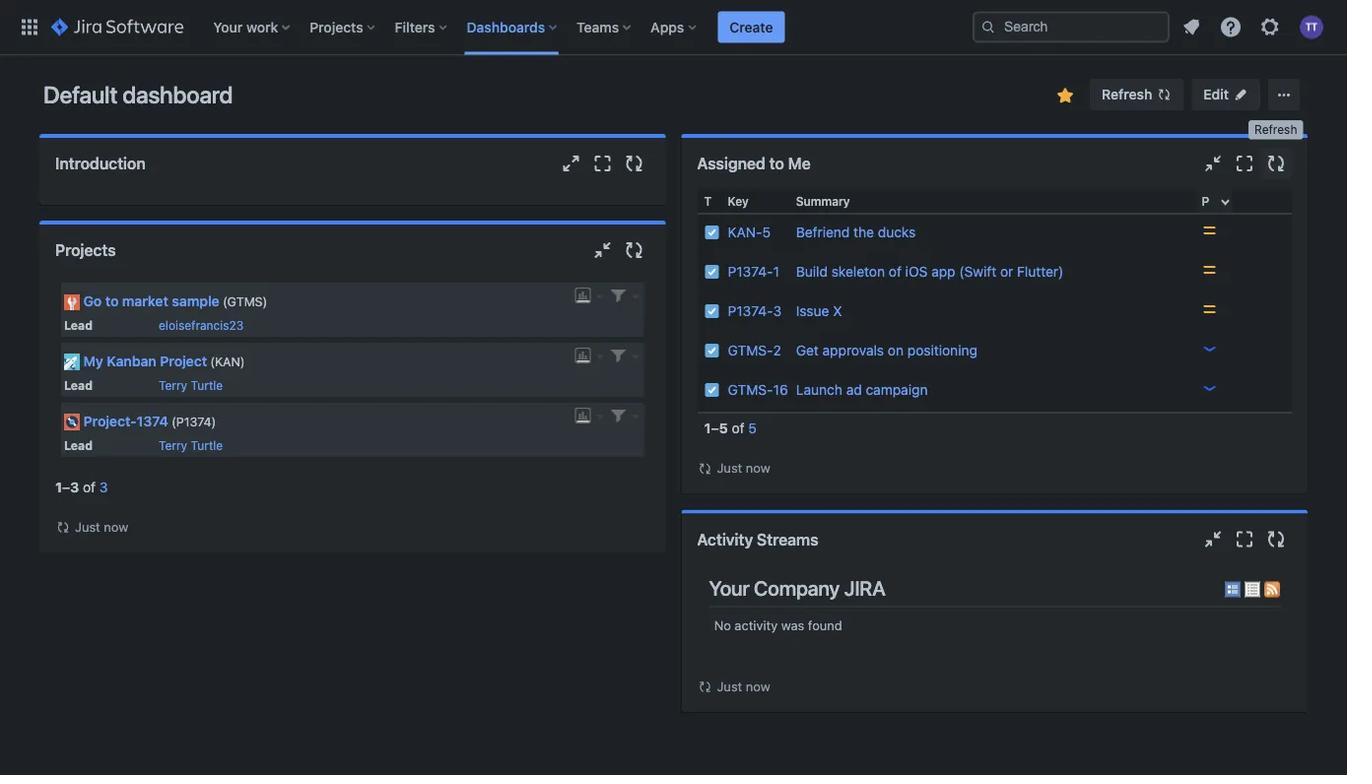 Task type: describe. For each thing, give the bounding box(es) containing it.
project
[[160, 353, 207, 369]]

get approvals on positioning link
[[796, 343, 978, 359]]

p1374- for 3
[[728, 303, 773, 319]]

my kanban project (kan)
[[83, 353, 245, 369]]

turtle for project
[[191, 379, 223, 393]]

your work button
[[207, 11, 298, 43]]

your company jira
[[709, 577, 886, 601]]

streams
[[757, 530, 819, 549]]

of for assigned to me
[[732, 420, 745, 437]]

go to market sample (gtms)
[[83, 293, 267, 309]]

activity
[[735, 619, 778, 633]]

terry turtle for (p1374)
[[159, 439, 223, 453]]

my
[[83, 353, 103, 369]]

ducks
[[878, 224, 916, 241]]

launch
[[796, 382, 843, 398]]

activity
[[697, 530, 753, 549]]

edit link
[[1192, 79, 1261, 110]]

just for activity streams
[[717, 679, 743, 694]]

low image
[[1202, 381, 1218, 396]]

(p1374)
[[172, 414, 216, 429]]

edit icon image
[[1233, 87, 1249, 103]]

the
[[854, 224, 874, 241]]

assigned to me
[[697, 154, 811, 173]]

refresh projects image
[[623, 239, 646, 262]]

filters
[[395, 19, 435, 35]]

just for projects
[[75, 520, 100, 535]]

1 for assigned to me
[[704, 420, 711, 437]]

an arrow curved in a circular way on the button that refreshes the dashboard image for activity streams
[[697, 680, 713, 695]]

1 – 3 of 3
[[55, 479, 108, 496]]

create button
[[718, 11, 785, 43]]

(gtms)
[[223, 294, 267, 309]]

dashboards
[[467, 19, 545, 35]]

minimize projects image
[[591, 239, 615, 262]]

task image for gtms-2
[[704, 343, 720, 359]]

maximize introduction image
[[591, 152, 615, 175]]

build skeleton of ios app (swift or flutter) link
[[796, 264, 1064, 280]]

now for projects
[[104, 520, 128, 535]]

minimize activity streams image
[[1202, 528, 1225, 552]]

(kan)
[[210, 354, 245, 369]]

maximize assigned to me image
[[1233, 152, 1257, 175]]

sample
[[172, 293, 220, 309]]

project-
[[83, 413, 137, 429]]

eloisefrancis23 link
[[159, 319, 244, 332]]

summary
[[796, 194, 850, 208]]

project-1374 (p1374)
[[83, 413, 216, 429]]

app
[[932, 264, 956, 280]]

default
[[43, 81, 117, 108]]

get approvals on positioning
[[796, 343, 978, 359]]

just now for assigned to me
[[717, 461, 771, 476]]

search image
[[981, 19, 997, 35]]

kanban
[[107, 353, 156, 369]]

– for assigned to me
[[711, 420, 719, 437]]

0 vertical spatial of
[[889, 264, 902, 280]]

campaign
[[866, 382, 928, 398]]

market
[[122, 293, 168, 309]]

jira
[[845, 577, 886, 601]]

refresh introduction image
[[623, 152, 646, 175]]

projects button
[[304, 11, 383, 43]]

0 horizontal spatial 5
[[719, 420, 728, 437]]

create
[[730, 19, 773, 35]]

medium image for issue x
[[1202, 302, 1218, 317]]

0 vertical spatial 1
[[773, 264, 780, 280]]

1 – 5 of 5
[[704, 420, 757, 437]]

issue x link
[[796, 303, 842, 319]]

t
[[704, 194, 712, 208]]

maximize activity streams image
[[1233, 528, 1257, 552]]

low image
[[1202, 341, 1218, 357]]

or
[[1001, 264, 1014, 280]]

your profile and settings image
[[1300, 15, 1324, 39]]

default dashboard
[[43, 81, 233, 108]]

gtms-2
[[728, 343, 782, 359]]

terry for (p1374)
[[159, 439, 187, 453]]

medium image for befriend the ducks
[[1202, 223, 1218, 239]]

go
[[83, 293, 102, 309]]

befriend
[[796, 224, 850, 241]]

1 horizontal spatial 3
[[99, 479, 108, 496]]

1 horizontal spatial 5
[[749, 420, 757, 437]]

3 link
[[99, 479, 108, 496]]

dashboards button
[[461, 11, 565, 43]]

issue x
[[796, 303, 842, 319]]

ad
[[847, 382, 862, 398]]

2 horizontal spatial 5
[[763, 224, 771, 241]]

kan-5 link
[[728, 224, 771, 241]]

your work
[[213, 19, 278, 35]]

notifications image
[[1180, 15, 1204, 39]]

3 inside assigned to me region
[[773, 303, 782, 319]]

task image for kan-5
[[704, 225, 720, 241]]

filters button
[[389, 11, 455, 43]]

teams button
[[571, 11, 639, 43]]

p1374-3
[[728, 303, 782, 319]]

refresh assigned to me image
[[1265, 152, 1288, 175]]

apps button
[[645, 11, 704, 43]]

gtms- for 16
[[728, 382, 774, 398]]

assigned to me region
[[697, 189, 1292, 479]]

edit
[[1204, 86, 1229, 103]]

gtms-2 link
[[728, 343, 782, 359]]

1374
[[137, 413, 168, 429]]

work
[[246, 19, 278, 35]]

terry turtle link for project
[[159, 379, 223, 393]]

no
[[714, 619, 731, 633]]

introduction
[[55, 154, 146, 173]]

16
[[774, 382, 788, 398]]

kan-5
[[728, 224, 771, 241]]

ios
[[906, 264, 928, 280]]

appswitcher icon image
[[18, 15, 41, 39]]



Task type: locate. For each thing, give the bounding box(es) containing it.
banner
[[0, 0, 1348, 55]]

– left the 3 link
[[62, 479, 70, 496]]

terry turtle for project
[[159, 379, 223, 393]]

3 left issue
[[773, 303, 782, 319]]

refresh up refresh assigned to me image
[[1255, 123, 1298, 137]]

2 p1374- from the top
[[728, 303, 773, 319]]

1 horizontal spatial to
[[770, 154, 785, 173]]

2 vertical spatial of
[[83, 479, 96, 496]]

3 left the 3 link
[[70, 479, 79, 496]]

1 horizontal spatial your
[[709, 577, 750, 601]]

1 left build
[[773, 264, 780, 280]]

1 vertical spatial terry turtle link
[[159, 439, 223, 453]]

now inside assigned to me region
[[746, 461, 771, 476]]

build skeleton of ios app (swift or flutter)
[[796, 264, 1064, 280]]

now down "5" link at the bottom right of the page
[[746, 461, 771, 476]]

2 medium image from the top
[[1202, 302, 1218, 317]]

flutter)
[[1017, 264, 1064, 280]]

2 horizontal spatial 1
[[773, 264, 780, 280]]

1 vertical spatial p1374-
[[728, 303, 773, 319]]

p1374- down 'kan-5' link
[[728, 264, 773, 280]]

found
[[808, 619, 843, 633]]

0 horizontal spatial to
[[105, 293, 119, 309]]

0 horizontal spatial an arrow curved in a circular way on the button that refreshes the dashboard image
[[55, 520, 71, 536]]

p1374-1 link
[[728, 264, 780, 280]]

1 left the 3 link
[[55, 479, 62, 496]]

lead for my kanban project
[[64, 379, 93, 393]]

just inside projects region
[[75, 520, 100, 535]]

projects
[[310, 19, 363, 35], [55, 241, 116, 260]]

task image
[[704, 304, 720, 319]]

1 horizontal spatial –
[[711, 420, 719, 437]]

0 horizontal spatial 3
[[70, 479, 79, 496]]

just inside activity streams region
[[717, 679, 743, 694]]

your for your company jira
[[709, 577, 750, 601]]

kan-
[[728, 224, 763, 241]]

now for activity streams
[[746, 679, 771, 694]]

1 vertical spatial –
[[62, 479, 70, 496]]

banner containing your work
[[0, 0, 1348, 55]]

5 left "5" link at the bottom right of the page
[[719, 420, 728, 437]]

just now inside assigned to me region
[[717, 461, 771, 476]]

1 vertical spatial medium image
[[1202, 302, 1218, 317]]

task image up the 1 – 5 of 5 in the right of the page
[[704, 383, 720, 398]]

terry turtle link
[[159, 379, 223, 393], [159, 439, 223, 453]]

to
[[770, 154, 785, 173], [105, 293, 119, 309]]

gtms- for 2
[[728, 343, 774, 359]]

0 vertical spatial refresh
[[1102, 86, 1153, 103]]

1 gtms- from the top
[[728, 343, 774, 359]]

refresh left refresh icon
[[1102, 86, 1153, 103]]

1 horizontal spatial an arrow curved in a circular way on the button that refreshes the dashboard image
[[697, 680, 713, 695]]

2 vertical spatial now
[[746, 679, 771, 694]]

just right an arrow curved in a circular way on the button that refreshes the dashboard image
[[717, 461, 743, 476]]

3
[[773, 303, 782, 319], [70, 479, 79, 496], [99, 479, 108, 496]]

1 vertical spatial turtle
[[191, 439, 223, 453]]

of left ios
[[889, 264, 902, 280]]

help image
[[1219, 15, 1243, 39]]

0 vertical spatial projects
[[310, 19, 363, 35]]

– for projects
[[62, 479, 70, 496]]

p
[[1202, 194, 1210, 208]]

medium image down medium image
[[1202, 302, 1218, 317]]

2 vertical spatial just
[[717, 679, 743, 694]]

p1374-1
[[728, 264, 780, 280]]

1 horizontal spatial of
[[732, 420, 745, 437]]

0 vertical spatial p1374-
[[728, 264, 773, 280]]

just down no on the right
[[717, 679, 743, 694]]

1 vertical spatial an arrow curved in a circular way on the button that refreshes the dashboard image
[[697, 680, 713, 695]]

1 horizontal spatial 1
[[704, 420, 711, 437]]

your for your work
[[213, 19, 243, 35]]

turtle
[[191, 379, 223, 393], [191, 439, 223, 453]]

0 vertical spatial medium image
[[1202, 223, 1218, 239]]

3 down project-
[[99, 479, 108, 496]]

2 task image from the top
[[704, 264, 720, 280]]

0 horizontal spatial projects
[[55, 241, 116, 260]]

2 vertical spatial 1
[[55, 479, 62, 496]]

eloisefrancis23
[[159, 319, 244, 332]]

terry turtle link down (p1374)
[[159, 439, 223, 453]]

an arrow curved in a circular way on the button that refreshes the dashboard image
[[697, 461, 713, 477]]

2 vertical spatial lead
[[64, 439, 93, 453]]

0 horizontal spatial refresh
[[1102, 86, 1153, 103]]

terry down my kanban project (kan)
[[159, 379, 187, 393]]

go to market sample link
[[83, 293, 220, 309]]

p1374- right task image
[[728, 303, 773, 319]]

just now for projects
[[75, 520, 128, 535]]

just now inside activity streams region
[[717, 679, 771, 694]]

task image up task image
[[704, 264, 720, 280]]

now for assigned to me
[[746, 461, 771, 476]]

terry turtle link for (p1374)
[[159, 439, 223, 453]]

0 vertical spatial turtle
[[191, 379, 223, 393]]

gtms-16 link
[[728, 382, 788, 398]]

1 terry turtle from the top
[[159, 379, 223, 393]]

2 horizontal spatial of
[[889, 264, 902, 280]]

2 horizontal spatial 3
[[773, 303, 782, 319]]

approvals
[[823, 343, 884, 359]]

lead down go
[[64, 319, 93, 332]]

projects inside projects dropdown button
[[310, 19, 363, 35]]

gtms- up "5" link at the bottom right of the page
[[728, 382, 774, 398]]

your inside activity streams region
[[709, 577, 750, 601]]

your
[[213, 19, 243, 35], [709, 577, 750, 601]]

refresh button
[[1091, 79, 1184, 110]]

activity streams region
[[697, 565, 1292, 697]]

get
[[796, 343, 819, 359]]

1 for projects
[[55, 479, 62, 496]]

5 link
[[749, 420, 757, 437]]

1 p1374- from the top
[[728, 264, 773, 280]]

0 vertical spatial your
[[213, 19, 243, 35]]

1 terry turtle link from the top
[[159, 379, 223, 393]]

now inside projects region
[[104, 520, 128, 535]]

0 vertical spatial lead
[[64, 319, 93, 332]]

just down 1 – 3 of 3
[[75, 520, 100, 535]]

on
[[888, 343, 904, 359]]

just now for activity streams
[[717, 679, 771, 694]]

terry turtle down (p1374)
[[159, 439, 223, 453]]

0 vertical spatial terry
[[159, 379, 187, 393]]

positioning
[[908, 343, 978, 359]]

of for projects
[[83, 479, 96, 496]]

0 horizontal spatial 1
[[55, 479, 62, 496]]

task image for p1374-1
[[704, 264, 720, 280]]

jira software image
[[51, 15, 184, 39], [51, 15, 184, 39]]

3 lead from the top
[[64, 439, 93, 453]]

1 vertical spatial gtms-
[[728, 382, 774, 398]]

projects right work
[[310, 19, 363, 35]]

p1374-
[[728, 264, 773, 280], [728, 303, 773, 319]]

to inside projects region
[[105, 293, 119, 309]]

lead
[[64, 319, 93, 332], [64, 379, 93, 393], [64, 439, 93, 453]]

medium image down the p
[[1202, 223, 1218, 239]]

now down the 3 link
[[104, 520, 128, 535]]

turtle for (p1374)
[[191, 439, 223, 453]]

1 vertical spatial terry
[[159, 439, 187, 453]]

0 vertical spatial terry turtle
[[159, 379, 223, 393]]

– left "5" link at the bottom right of the page
[[711, 420, 719, 437]]

projects region
[[55, 276, 650, 538]]

p1374- for 1
[[728, 264, 773, 280]]

an arrow curved in a circular way on the button that refreshes the dashboard image for projects
[[55, 520, 71, 536]]

dashboard
[[122, 81, 233, 108]]

1 vertical spatial to
[[105, 293, 119, 309]]

to right go
[[105, 293, 119, 309]]

build
[[796, 264, 828, 280]]

just now down activity at right bottom
[[717, 679, 771, 694]]

0 horizontal spatial your
[[213, 19, 243, 35]]

lead for project-1374
[[64, 439, 93, 453]]

launch ad campaign link
[[796, 382, 928, 398]]

0 vertical spatial just
[[717, 461, 743, 476]]

task image
[[704, 225, 720, 241], [704, 264, 720, 280], [704, 343, 720, 359], [704, 383, 720, 398]]

2 lead from the top
[[64, 379, 93, 393]]

just inside assigned to me region
[[717, 461, 743, 476]]

expand introduction image
[[559, 152, 583, 175]]

assigned
[[697, 154, 766, 173]]

project-1374 link
[[83, 413, 168, 429]]

1 lead from the top
[[64, 319, 93, 332]]

1 horizontal spatial refresh
[[1255, 123, 1298, 137]]

2
[[774, 343, 782, 359]]

0 horizontal spatial –
[[62, 479, 70, 496]]

1 terry from the top
[[159, 379, 187, 393]]

refresh
[[1102, 86, 1153, 103], [1255, 123, 1298, 137]]

primary element
[[12, 0, 973, 55]]

key
[[728, 194, 749, 208]]

1 vertical spatial terry turtle
[[159, 439, 223, 453]]

1 vertical spatial just now
[[75, 520, 128, 535]]

your inside 'popup button'
[[213, 19, 243, 35]]

to left me
[[770, 154, 785, 173]]

1 inside projects region
[[55, 479, 62, 496]]

activity streams
[[697, 530, 819, 549]]

0 vertical spatial to
[[770, 154, 785, 173]]

1 vertical spatial 1
[[704, 420, 711, 437]]

just
[[717, 461, 743, 476], [75, 520, 100, 535], [717, 679, 743, 694]]

company
[[754, 577, 840, 601]]

5 down gtms-16 link
[[749, 420, 757, 437]]

of left the 3 link
[[83, 479, 96, 496]]

3 task image from the top
[[704, 343, 720, 359]]

0 vertical spatial terry turtle link
[[159, 379, 223, 393]]

– inside assigned to me region
[[711, 420, 719, 437]]

medium image
[[1202, 262, 1218, 278]]

settings image
[[1259, 15, 1283, 39]]

issue
[[796, 303, 830, 319]]

terry turtle link down project
[[159, 379, 223, 393]]

befriend the ducks
[[796, 224, 916, 241]]

1 up an arrow curved in a circular way on the button that refreshes the dashboard image
[[704, 420, 711, 437]]

an arrow curved in a circular way on the button that refreshes the dashboard image
[[55, 520, 71, 536], [697, 680, 713, 695]]

p1374-3 link
[[728, 303, 782, 319]]

0 horizontal spatial of
[[83, 479, 96, 496]]

medium image
[[1202, 223, 1218, 239], [1202, 302, 1218, 317]]

of left "5" link at the bottom right of the page
[[732, 420, 745, 437]]

lead for go to market sample
[[64, 319, 93, 332]]

gtms-16 launch ad campaign
[[728, 382, 928, 398]]

1 turtle from the top
[[191, 379, 223, 393]]

terry down (p1374)
[[159, 439, 187, 453]]

to for me
[[770, 154, 785, 173]]

befriend the ducks link
[[796, 224, 916, 241]]

refresh inside button
[[1102, 86, 1153, 103]]

2 terry turtle from the top
[[159, 439, 223, 453]]

0 vertical spatial –
[[711, 420, 719, 437]]

(swift
[[960, 264, 997, 280]]

0 vertical spatial just now
[[717, 461, 771, 476]]

an arrow curved in a circular way on the button that refreshes the dashboard image inside activity streams region
[[697, 680, 713, 695]]

– inside projects region
[[62, 479, 70, 496]]

to for market
[[105, 293, 119, 309]]

4 task image from the top
[[704, 383, 720, 398]]

apps
[[651, 19, 685, 35]]

1 horizontal spatial projects
[[310, 19, 363, 35]]

task image down task image
[[704, 343, 720, 359]]

2 turtle from the top
[[191, 439, 223, 453]]

refresh image
[[1157, 87, 1172, 103]]

Search field
[[973, 11, 1170, 43]]

skeleton
[[832, 264, 885, 280]]

just now
[[717, 461, 771, 476], [75, 520, 128, 535], [717, 679, 771, 694]]

now inside activity streams region
[[746, 679, 771, 694]]

0 vertical spatial gtms-
[[728, 343, 774, 359]]

your up no on the right
[[709, 577, 750, 601]]

now
[[746, 461, 771, 476], [104, 520, 128, 535], [746, 679, 771, 694]]

more dashboard actions image
[[1273, 83, 1296, 106]]

1 vertical spatial of
[[732, 420, 745, 437]]

1 medium image from the top
[[1202, 223, 1218, 239]]

minimize assigned to me image
[[1202, 152, 1225, 175]]

5 up p1374-1 link
[[763, 224, 771, 241]]

teams
[[577, 19, 619, 35]]

just now inside projects region
[[75, 520, 128, 535]]

just for assigned to me
[[717, 461, 743, 476]]

just now right an arrow curved in a circular way on the button that refreshes the dashboard image
[[717, 461, 771, 476]]

projects up go
[[55, 241, 116, 260]]

your left work
[[213, 19, 243, 35]]

terry turtle down project
[[159, 379, 223, 393]]

x
[[833, 303, 842, 319]]

gtms- down "p1374-3" link
[[728, 343, 774, 359]]

refresh tooltip
[[1249, 120, 1304, 140]]

task image down t on the right top
[[704, 225, 720, 241]]

2 vertical spatial just now
[[717, 679, 771, 694]]

terry
[[159, 379, 187, 393], [159, 439, 187, 453]]

turtle down (kan)
[[191, 379, 223, 393]]

1 vertical spatial refresh
[[1255, 123, 1298, 137]]

2 gtms- from the top
[[728, 382, 774, 398]]

now down activity at right bottom
[[746, 679, 771, 694]]

2 terry from the top
[[159, 439, 187, 453]]

was
[[782, 619, 805, 633]]

1 vertical spatial now
[[104, 520, 128, 535]]

lead down project-
[[64, 439, 93, 453]]

my kanban project link
[[83, 353, 207, 369]]

of inside projects region
[[83, 479, 96, 496]]

star default dashboard image
[[1054, 84, 1078, 107]]

me
[[788, 154, 811, 173]]

turtle down (p1374)
[[191, 439, 223, 453]]

an arrow curved in a circular way on the button that refreshes the dashboard image inside projects region
[[55, 520, 71, 536]]

refresh activity streams image
[[1265, 528, 1288, 552]]

0 vertical spatial now
[[746, 461, 771, 476]]

1 vertical spatial your
[[709, 577, 750, 601]]

terry for project
[[159, 379, 187, 393]]

refresh inside "tooltip"
[[1255, 123, 1298, 137]]

2 terry turtle link from the top
[[159, 439, 223, 453]]

just now down the 3 link
[[75, 520, 128, 535]]

lead down my
[[64, 379, 93, 393]]

1 task image from the top
[[704, 225, 720, 241]]

no activity was found
[[714, 619, 843, 633]]

1 vertical spatial lead
[[64, 379, 93, 393]]

0 vertical spatial an arrow curved in a circular way on the button that refreshes the dashboard image
[[55, 520, 71, 536]]

1 vertical spatial projects
[[55, 241, 116, 260]]

1 vertical spatial just
[[75, 520, 100, 535]]



Task type: vqa. For each thing, say whether or not it's contained in the screenshot.
what's
no



